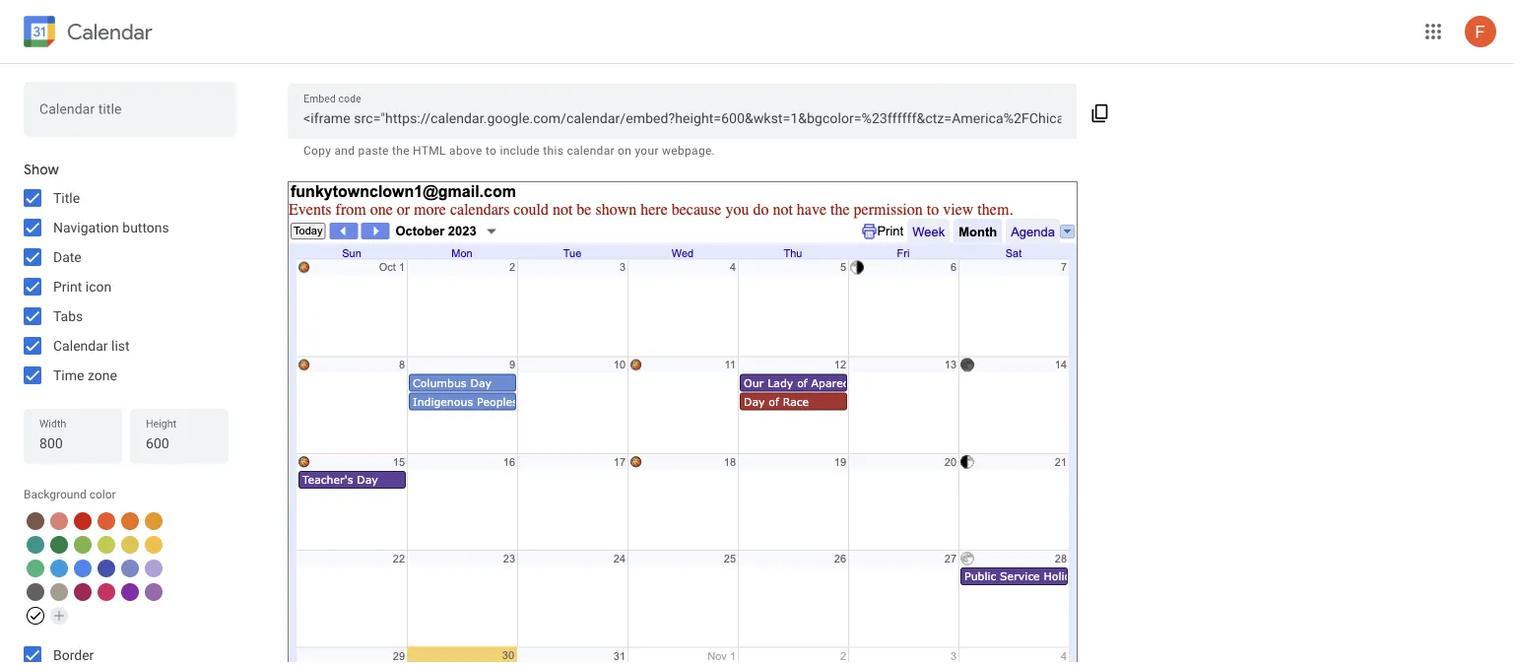 Task type: describe. For each thing, give the bounding box(es) containing it.
amethyst menu item
[[145, 583, 163, 601]]

blueberry menu item
[[98, 560, 115, 577]]

birch menu item
[[50, 583, 68, 601]]

icon
[[85, 278, 112, 295]]

pistachio menu item
[[74, 536, 92, 554]]

tabs
[[53, 308, 83, 324]]

time
[[53, 367, 84, 383]]

mango menu item
[[145, 512, 163, 530]]

title
[[53, 190, 80, 206]]

basil menu item
[[50, 536, 68, 554]]

grape menu item
[[121, 583, 139, 601]]

webpage.
[[662, 144, 715, 158]]

background color
[[24, 488, 116, 502]]

avocado menu item
[[98, 536, 115, 554]]

navigation
[[53, 219, 119, 236]]

color
[[89, 488, 116, 502]]

eucalyptus menu item
[[27, 536, 44, 554]]

cherry blossom menu item
[[98, 583, 115, 601]]

copy and paste the html above to include this calendar on your webpage.
[[304, 144, 715, 158]]

flamingo menu item
[[50, 512, 68, 530]]

print
[[53, 278, 82, 295]]

date
[[53, 249, 82, 265]]

sage menu item
[[27, 560, 44, 577]]

navigation buttons
[[53, 219, 169, 236]]

copy
[[304, 144, 331, 158]]

html
[[413, 144, 446, 158]]

peacock menu item
[[50, 560, 68, 577]]

cocoa menu item
[[27, 512, 44, 530]]

on
[[618, 144, 632, 158]]

time zone
[[53, 367, 117, 383]]

content_copy button
[[1077, 88, 1123, 135]]



Task type: locate. For each thing, give the bounding box(es) containing it.
None text field
[[304, 105, 1062, 132]]

banana menu item
[[145, 536, 163, 554]]

tangerine menu item
[[98, 512, 115, 530]]

calendar list
[[53, 338, 130, 354]]

cobalt menu item
[[74, 560, 92, 577]]

calendar
[[567, 144, 615, 158]]

paste
[[358, 144, 389, 158]]

None number field
[[39, 430, 106, 457], [146, 430, 213, 457], [39, 430, 106, 457], [146, 430, 213, 457]]

1 vertical spatial calendar
[[53, 338, 108, 354]]

include
[[500, 144, 540, 158]]

to
[[486, 144, 497, 158]]

calendar for calendar
[[67, 19, 152, 45]]

and
[[335, 144, 355, 158]]

show
[[24, 161, 59, 178]]

calendar inside 'link'
[[67, 19, 152, 45]]

add custom color menu item
[[50, 607, 68, 625]]

calendar color menu item
[[27, 607, 44, 625]]

calendar for calendar list
[[53, 338, 108, 354]]

this
[[543, 144, 564, 158]]

tomato menu item
[[74, 512, 92, 530]]

citron menu item
[[121, 536, 139, 554]]

buttons
[[122, 219, 169, 236]]

your
[[635, 144, 659, 158]]

radicchio menu item
[[74, 583, 92, 601]]

background
[[24, 488, 86, 502]]

0 vertical spatial calendar
[[67, 19, 152, 45]]

calendar link
[[20, 12, 152, 55]]

wisteria menu item
[[145, 560, 163, 577]]

the
[[392, 144, 410, 158]]

lavender menu item
[[121, 560, 139, 577]]

graphite menu item
[[27, 583, 44, 601]]

calendar
[[67, 19, 152, 45], [53, 338, 108, 354]]

above
[[449, 144, 483, 158]]

pumpkin menu item
[[121, 512, 139, 530]]

print icon
[[53, 278, 112, 295]]

content_copy
[[1091, 103, 1110, 123]]

list
[[111, 338, 130, 354]]

None text field
[[39, 103, 221, 130]]

zone
[[88, 367, 117, 383]]



Task type: vqa. For each thing, say whether or not it's contained in the screenshot.
this
yes



